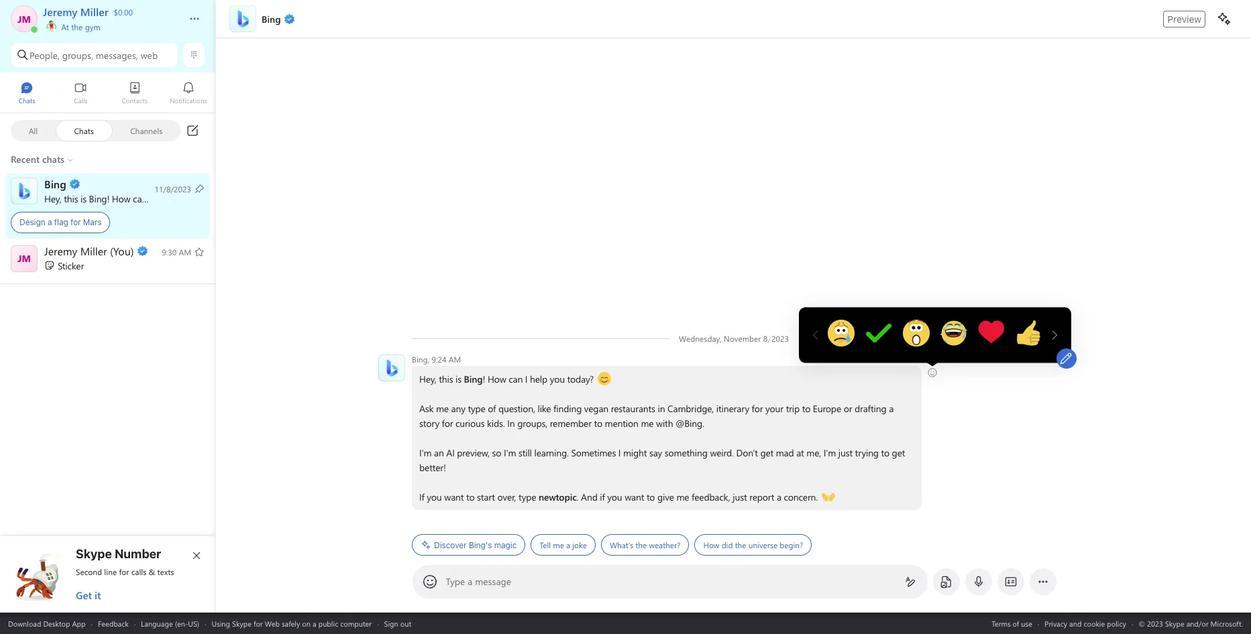 Task type: describe. For each thing, give the bounding box(es) containing it.
1 vertical spatial how
[[488, 373, 506, 386]]

and
[[1070, 619, 1082, 629]]

preview,
[[457, 447, 490, 460]]

texts
[[157, 567, 174, 578]]

terms of use link
[[992, 619, 1033, 629]]

language
[[141, 619, 173, 629]]

at the gym
[[59, 21, 101, 32]]

how did the universe begin?
[[703, 540, 803, 551]]

might
[[623, 447, 647, 460]]

design a flag for mars
[[19, 217, 102, 228]]

gym
[[85, 21, 101, 32]]

mad
[[776, 447, 794, 460]]

0 horizontal spatial how
[[112, 192, 131, 205]]

me,
[[807, 447, 821, 460]]

policy
[[1108, 619, 1127, 629]]

say
[[649, 447, 662, 460]]

weather?
[[649, 540, 681, 551]]

concern.
[[784, 491, 818, 504]]

1 vertical spatial is
[[455, 373, 461, 386]]

cambridge,
[[667, 403, 714, 415]]

discover bing's magic
[[434, 541, 517, 551]]

for right story
[[442, 417, 453, 430]]

an
[[434, 447, 444, 460]]

did
[[722, 540, 733, 551]]

9:24
[[432, 354, 446, 365]]

0 horizontal spatial this
[[64, 192, 78, 205]]

i inside 'ask me any type of question, like finding vegan restaurants in cambridge, itinerary for your trip to europe or drafting a story for curious kids. in groups, remember to mention me with @bing. i'm an ai preview, so i'm still learning. sometimes i might say something weird. don't get mad at me, i'm just trying to get better! if you want to start over, type'
[[618, 447, 621, 460]]

skype inside skype number element
[[76, 548, 112, 562]]

0 vertical spatial bing
[[89, 192, 107, 205]]

public
[[319, 619, 338, 629]]

if
[[600, 491, 605, 504]]

2 want from the left
[[625, 491, 644, 504]]

am
[[449, 354, 461, 365]]

using skype for web safely on a public computer
[[212, 619, 372, 629]]

out
[[401, 619, 412, 629]]

type
[[446, 576, 465, 589]]

bing, 9:24 am
[[412, 354, 461, 365]]

download
[[8, 619, 41, 629]]

using skype for web safely on a public computer link
[[212, 619, 372, 629]]

any
[[451, 403, 465, 415]]

still
[[518, 447, 532, 460]]

ai
[[446, 447, 455, 460]]

channels
[[130, 125, 163, 136]]

1 horizontal spatial hey, this is bing ! how can i help you today?
[[419, 373, 596, 386]]

a right type
[[468, 576, 473, 589]]

feedback,
[[692, 491, 730, 504]]

magic
[[494, 541, 517, 551]]

for left web at the left of the page
[[254, 619, 263, 629]]

for right flag
[[71, 217, 81, 228]]

2 get from the left
[[892, 447, 905, 460]]

1 vertical spatial i
[[525, 373, 527, 386]]

web
[[141, 49, 158, 61]]

0 horizontal spatial !
[[107, 192, 110, 205]]

if
[[419, 491, 424, 504]]

privacy and cookie policy link
[[1045, 619, 1127, 629]]

ask me any type of question, like finding vegan restaurants in cambridge, itinerary for your trip to europe or drafting a story for curious kids. in groups, remember to mention me with @bing. i'm an ai preview, so i'm still learning. sometimes i might say something weird. don't get mad at me, i'm just trying to get better! if you want to start over, type
[[419, 403, 908, 504]]

people, groups, messages, web
[[30, 49, 158, 61]]

tell
[[540, 540, 551, 551]]

(smileeyes)
[[597, 372, 642, 385]]

a inside 'ask me any type of question, like finding vegan restaurants in cambridge, itinerary for your trip to europe or drafting a story for curious kids. in groups, remember to mention me with @bing. i'm an ai preview, so i'm still learning. sometimes i might say something weird. don't get mad at me, i'm just trying to get better! if you want to start over, type'
[[889, 403, 894, 415]]

sign
[[384, 619, 399, 629]]

line
[[104, 567, 117, 578]]

1 horizontal spatial skype
[[232, 619, 252, 629]]

1 horizontal spatial !
[[483, 373, 485, 386]]

calls
[[131, 567, 147, 578]]

flag
[[54, 217, 68, 228]]

what's the weather?
[[610, 540, 681, 551]]

use
[[1022, 619, 1033, 629]]

terms of use
[[992, 619, 1033, 629]]

app
[[72, 619, 86, 629]]

at the gym button
[[43, 19, 176, 32]]

all
[[29, 125, 38, 136]]

download desktop app link
[[8, 619, 86, 629]]

what's
[[610, 540, 633, 551]]

for left your
[[752, 403, 763, 415]]

want inside 'ask me any type of question, like finding vegan restaurants in cambridge, itinerary for your trip to europe or drafting a story for curious kids. in groups, remember to mention me with @bing. i'm an ai preview, so i'm still learning. sometimes i might say something weird. don't get mad at me, i'm just trying to get better! if you want to start over, type'
[[444, 491, 464, 504]]

question,
[[498, 403, 535, 415]]

restaurants
[[611, 403, 655, 415]]

europe
[[813, 403, 841, 415]]

download desktop app
[[8, 619, 86, 629]]

at
[[796, 447, 804, 460]]

skype number
[[76, 548, 161, 562]]

language (en-us) link
[[141, 619, 199, 629]]

people,
[[30, 49, 60, 61]]

it
[[95, 589, 101, 603]]

people, groups, messages, web button
[[11, 43, 178, 67]]

0 vertical spatial hey,
[[44, 192, 61, 205]]

me left with
[[641, 417, 654, 430]]

remember
[[550, 417, 592, 430]]

computer
[[340, 619, 372, 629]]

a inside button
[[566, 540, 570, 551]]

to right trip
[[802, 403, 811, 415]]

like
[[538, 403, 551, 415]]

bing's
[[469, 541, 492, 551]]

messages,
[[96, 49, 138, 61]]

get it
[[76, 589, 101, 603]]

0 vertical spatial help
[[154, 192, 172, 205]]

0 vertical spatial today?
[[192, 192, 218, 205]]

of inside 'ask me any type of question, like finding vegan restaurants in cambridge, itinerary for your trip to europe or drafting a story for curious kids. in groups, remember to mention me with @bing. i'm an ai preview, so i'm still learning. sometimes i might say something weird. don't get mad at me, i'm just trying to get better! if you want to start over, type'
[[488, 403, 496, 415]]



Task type: vqa. For each thing, say whether or not it's contained in the screenshot.
'Skype' within Skype Number element
no



Task type: locate. For each thing, give the bounding box(es) containing it.
0 horizontal spatial bing
[[89, 192, 107, 205]]

sign out link
[[384, 619, 412, 629]]

give
[[657, 491, 674, 504]]

1 vertical spatial just
[[733, 491, 747, 504]]

1 horizontal spatial bing
[[464, 373, 483, 386]]

you inside 'ask me any type of question, like finding vegan restaurants in cambridge, itinerary for your trip to europe or drafting a story for curious kids. in groups, remember to mention me with @bing. i'm an ai preview, so i'm still learning. sometimes i might say something weird. don't get mad at me, i'm just trying to get better! if you want to start over, type'
[[427, 491, 442, 504]]

the right 'at'
[[71, 21, 83, 32]]

how up sticker 'button'
[[112, 192, 131, 205]]

help
[[154, 192, 172, 205], [530, 373, 547, 386]]

the right what's
[[635, 540, 647, 551]]

to left start
[[466, 491, 474, 504]]

over,
[[497, 491, 516, 504]]

type right over,
[[519, 491, 536, 504]]

0 horizontal spatial hey, this is bing ! how can i help you today?
[[44, 192, 221, 205]]

web
[[265, 619, 280, 629]]

i'm right me,
[[824, 447, 836, 460]]

privacy
[[1045, 619, 1068, 629]]

bing up mars
[[89, 192, 107, 205]]

2 horizontal spatial the
[[735, 540, 746, 551]]

type a message
[[446, 576, 512, 589]]

hey, this is bing ! how can i help you today? up mars
[[44, 192, 221, 205]]

1 horizontal spatial how
[[488, 373, 506, 386]]

or
[[844, 403, 852, 415]]

what's the weather? button
[[601, 535, 689, 556]]

0 vertical spatial just
[[838, 447, 853, 460]]

in
[[658, 403, 665, 415]]

1 vertical spatial type
[[519, 491, 536, 504]]

1 vertical spatial groups,
[[517, 417, 547, 430]]

1 vertical spatial can
[[509, 373, 523, 386]]

0 vertical spatial of
[[488, 403, 496, 415]]

i'm
[[419, 447, 431, 460], [504, 447, 516, 460], [824, 447, 836, 460]]

0 vertical spatial !
[[107, 192, 110, 205]]

universe
[[748, 540, 778, 551]]

how up question,
[[488, 373, 506, 386]]

2 horizontal spatial i'm
[[824, 447, 836, 460]]

just left trying
[[838, 447, 853, 460]]

me left any at bottom
[[436, 403, 449, 415]]

to down vegan
[[594, 417, 602, 430]]

me right give
[[676, 491, 689, 504]]

want left give
[[625, 491, 644, 504]]

desktop
[[43, 619, 70, 629]]

just
[[838, 447, 853, 460], [733, 491, 747, 504]]

&
[[149, 567, 155, 578]]

0 horizontal spatial i
[[149, 192, 152, 205]]

1 horizontal spatial hey,
[[419, 373, 436, 386]]

1 vertical spatial !
[[483, 373, 485, 386]]

Type a message text field
[[447, 576, 894, 590]]

vegan
[[584, 403, 608, 415]]

a right 'on'
[[313, 619, 317, 629]]

at
[[61, 21, 69, 32]]

don't
[[736, 447, 758, 460]]

discover
[[434, 541, 467, 551]]

hey, up design a flag for mars
[[44, 192, 61, 205]]

mention
[[605, 417, 638, 430]]

tell me a joke button
[[531, 535, 596, 556]]

of left the use
[[1013, 619, 1020, 629]]

this down 9:24
[[439, 373, 453, 386]]

1 horizontal spatial get
[[892, 447, 905, 460]]

how left did
[[703, 540, 719, 551]]

weird.
[[710, 447, 734, 460]]

get right trying
[[892, 447, 905, 460]]

me right tell
[[553, 540, 564, 551]]

report
[[749, 491, 774, 504]]

you
[[174, 192, 189, 205], [550, 373, 565, 386], [427, 491, 442, 504], [607, 491, 622, 504]]

1 horizontal spatial type
[[519, 491, 536, 504]]

kids.
[[487, 417, 505, 430]]

is up mars
[[81, 192, 87, 205]]

just inside 'ask me any type of question, like finding vegan restaurants in cambridge, itinerary for your trip to europe or drafting a story for curious kids. in groups, remember to mention me with @bing. i'm an ai preview, so i'm still learning. sometimes i might say something weird. don't get mad at me, i'm just trying to get better! if you want to start over, type'
[[838, 447, 853, 460]]

1 horizontal spatial today?
[[567, 373, 594, 386]]

the inside "button"
[[735, 540, 746, 551]]

i'm right so
[[504, 447, 516, 460]]

0 vertical spatial type
[[468, 403, 485, 415]]

want left start
[[444, 491, 464, 504]]

sticker
[[58, 259, 84, 272]]

skype number element
[[11, 548, 205, 603]]

2 horizontal spatial how
[[703, 540, 719, 551]]

0 vertical spatial this
[[64, 192, 78, 205]]

chats
[[74, 125, 94, 136]]

0 vertical spatial groups,
[[62, 49, 93, 61]]

groups, down at the gym
[[62, 49, 93, 61]]

get left mad
[[760, 447, 774, 460]]

skype up the second
[[76, 548, 112, 562]]

cookie
[[1084, 619, 1106, 629]]

2 vertical spatial how
[[703, 540, 719, 551]]

me
[[436, 403, 449, 415], [641, 417, 654, 430], [676, 491, 689, 504], [553, 540, 564, 551]]

to
[[802, 403, 811, 415], [594, 417, 602, 430], [881, 447, 890, 460], [466, 491, 474, 504], [647, 491, 655, 504]]

want
[[444, 491, 464, 504], [625, 491, 644, 504]]

a left flag
[[48, 217, 52, 228]]

0 horizontal spatial is
[[81, 192, 87, 205]]

your
[[766, 403, 784, 415]]

for right line
[[119, 567, 129, 578]]

3 i'm from the left
[[824, 447, 836, 460]]

trip
[[786, 403, 800, 415]]

with
[[656, 417, 673, 430]]

0 horizontal spatial i'm
[[419, 447, 431, 460]]

(en-
[[175, 619, 188, 629]]

0 vertical spatial skype
[[76, 548, 112, 562]]

language (en-us)
[[141, 619, 199, 629]]

trying
[[855, 447, 879, 460]]

sometimes
[[571, 447, 616, 460]]

1 horizontal spatial i'm
[[504, 447, 516, 460]]

drafting
[[855, 403, 887, 415]]

1 vertical spatial this
[[439, 373, 453, 386]]

feedback
[[98, 619, 129, 629]]

learning.
[[534, 447, 569, 460]]

groups, inside button
[[62, 49, 93, 61]]

0 vertical spatial hey, this is bing ! how can i help you today?
[[44, 192, 221, 205]]

1 horizontal spatial of
[[1013, 619, 1020, 629]]

2 vertical spatial i
[[618, 447, 621, 460]]

1 get from the left
[[760, 447, 774, 460]]

2 horizontal spatial i
[[618, 447, 621, 460]]

groups, down the like
[[517, 417, 547, 430]]

how
[[112, 192, 131, 205], [488, 373, 506, 386], [703, 540, 719, 551]]

preview
[[1168, 13, 1202, 24]]

1 vertical spatial hey,
[[419, 373, 436, 386]]

0 horizontal spatial just
[[733, 491, 747, 504]]

1 i'm from the left
[[419, 447, 431, 460]]

this
[[64, 192, 78, 205], [439, 373, 453, 386]]

feedback link
[[98, 619, 129, 629]]

0 horizontal spatial get
[[760, 447, 774, 460]]

a right drafting
[[889, 403, 894, 415]]

(openhands)
[[822, 491, 872, 503]]

a right report
[[777, 491, 782, 504]]

newtopic
[[539, 491, 577, 504]]

1 horizontal spatial can
[[509, 373, 523, 386]]

0 horizontal spatial skype
[[76, 548, 112, 562]]

0 horizontal spatial want
[[444, 491, 464, 504]]

groups, inside 'ask me any type of question, like finding vegan restaurants in cambridge, itinerary for your trip to europe or drafting a story for curious kids. in groups, remember to mention me with @bing. i'm an ai preview, so i'm still learning. sometimes i might say something weird. don't get mad at me, i'm just trying to get better! if you want to start over, type'
[[517, 417, 547, 430]]

0 horizontal spatial can
[[133, 192, 147, 205]]

the for what's
[[635, 540, 647, 551]]

! up sticker 'button'
[[107, 192, 110, 205]]

finding
[[553, 403, 582, 415]]

the right did
[[735, 540, 746, 551]]

the inside "button"
[[635, 540, 647, 551]]

hey, down bing,
[[419, 373, 436, 386]]

0 vertical spatial i
[[149, 192, 152, 205]]

is
[[81, 192, 87, 205], [455, 373, 461, 386]]

itinerary
[[716, 403, 749, 415]]

tab list
[[0, 76, 215, 113]]

bing,
[[412, 354, 429, 365]]

1 vertical spatial of
[[1013, 619, 1020, 629]]

1 want from the left
[[444, 491, 464, 504]]

1 horizontal spatial the
[[635, 540, 647, 551]]

sign out
[[384, 619, 412, 629]]

this up flag
[[64, 192, 78, 205]]

story
[[419, 417, 439, 430]]

newtopic . and if you want to give me feedback, just report a concern.
[[539, 491, 820, 504]]

so
[[492, 447, 501, 460]]

just left report
[[733, 491, 747, 504]]

us)
[[188, 619, 199, 629]]

0 horizontal spatial hey,
[[44, 192, 61, 205]]

1 vertical spatial bing
[[464, 373, 483, 386]]

better!
[[419, 462, 446, 475]]

number
[[115, 548, 161, 562]]

tell me a joke
[[540, 540, 587, 551]]

0 vertical spatial how
[[112, 192, 131, 205]]

begin?
[[780, 540, 803, 551]]

bing
[[89, 192, 107, 205], [464, 373, 483, 386]]

0 horizontal spatial groups,
[[62, 49, 93, 61]]

0 vertical spatial can
[[133, 192, 147, 205]]

skype right using
[[232, 619, 252, 629]]

the for at
[[71, 21, 83, 32]]

i'm left an
[[419, 447, 431, 460]]

2 i'm from the left
[[504, 447, 516, 460]]

1 horizontal spatial groups,
[[517, 417, 547, 430]]

1 vertical spatial skype
[[232, 619, 252, 629]]

0 vertical spatial is
[[81, 192, 87, 205]]

! up curious
[[483, 373, 485, 386]]

to right trying
[[881, 447, 890, 460]]

1 vertical spatial hey, this is bing ! how can i help you today?
[[419, 373, 596, 386]]

hey,
[[44, 192, 61, 205], [419, 373, 436, 386]]

type
[[468, 403, 485, 415], [519, 491, 536, 504]]

a left joke
[[566, 540, 570, 551]]

.
[[577, 491, 579, 504]]

1 horizontal spatial want
[[625, 491, 644, 504]]

for inside skype number element
[[119, 567, 129, 578]]

on
[[302, 619, 311, 629]]

1 horizontal spatial just
[[838, 447, 853, 460]]

is down am
[[455, 373, 461, 386]]

how did the universe begin? button
[[695, 535, 812, 556]]

0 horizontal spatial the
[[71, 21, 83, 32]]

1 vertical spatial today?
[[567, 373, 594, 386]]

the inside button
[[71, 21, 83, 32]]

type up curious
[[468, 403, 485, 415]]

curious
[[455, 417, 485, 430]]

to left give
[[647, 491, 655, 504]]

how inside the how did the universe begin? "button"
[[703, 540, 719, 551]]

0 horizontal spatial type
[[468, 403, 485, 415]]

me inside button
[[553, 540, 564, 551]]

1 horizontal spatial this
[[439, 373, 453, 386]]

of up kids.
[[488, 403, 496, 415]]

1 vertical spatial help
[[530, 373, 547, 386]]

privacy and cookie policy
[[1045, 619, 1127, 629]]

0 horizontal spatial today?
[[192, 192, 218, 205]]

can
[[133, 192, 147, 205], [509, 373, 523, 386]]

0 horizontal spatial help
[[154, 192, 172, 205]]

1 horizontal spatial is
[[455, 373, 461, 386]]

second
[[76, 567, 102, 578]]

hey, this is bing ! how can i help you today? up question,
[[419, 373, 596, 386]]

1 horizontal spatial i
[[525, 373, 527, 386]]

1 horizontal spatial help
[[530, 373, 547, 386]]

bing up any at bottom
[[464, 373, 483, 386]]

0 horizontal spatial of
[[488, 403, 496, 415]]



